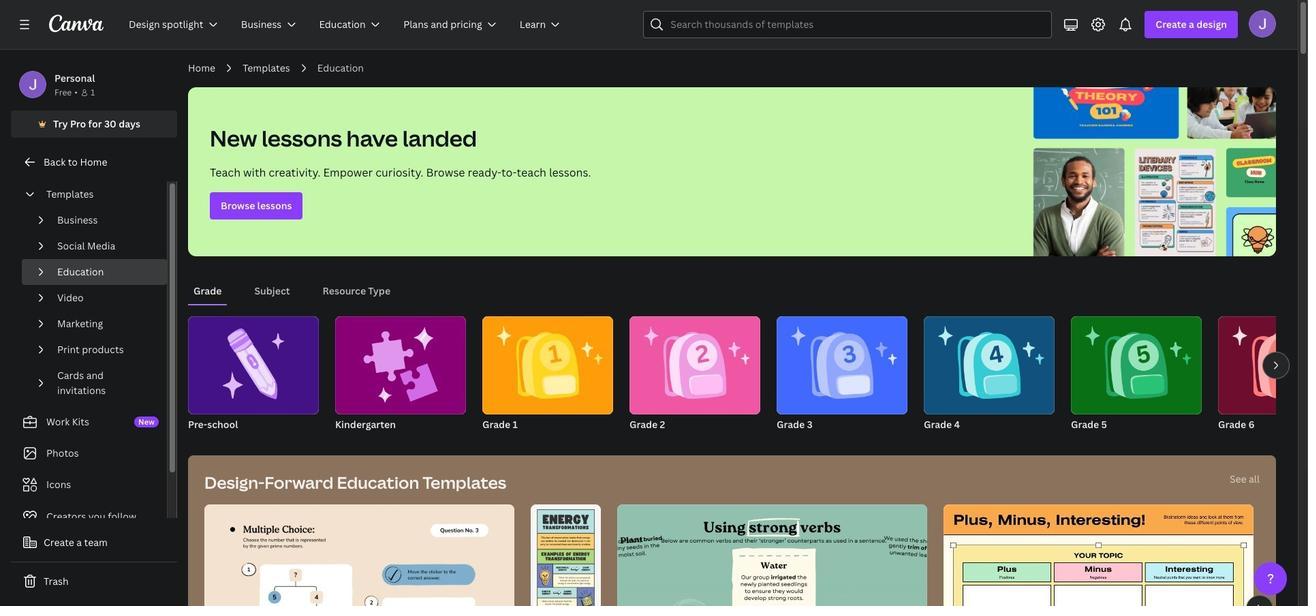 Task type: vqa. For each thing, say whether or not it's contained in the screenshot.
bottommost Creator
no



Task type: locate. For each thing, give the bounding box(es) containing it.
plus minus interesting education whiteboard in yellow orange green lined style image
[[944, 504, 1254, 606]]

Search search field
[[671, 12, 1044, 37]]

jacob simon image
[[1250, 10, 1277, 37]]

None search field
[[644, 11, 1053, 38]]



Task type: describe. For each thing, give the bounding box(es) containing it.
top level navigation element
[[120, 11, 575, 38]]

new lessons have landed image
[[1023, 87, 1277, 256]]

examples of energy transformations science infographic in light blue light green light yellow lined style image
[[531, 504, 601, 606]]



